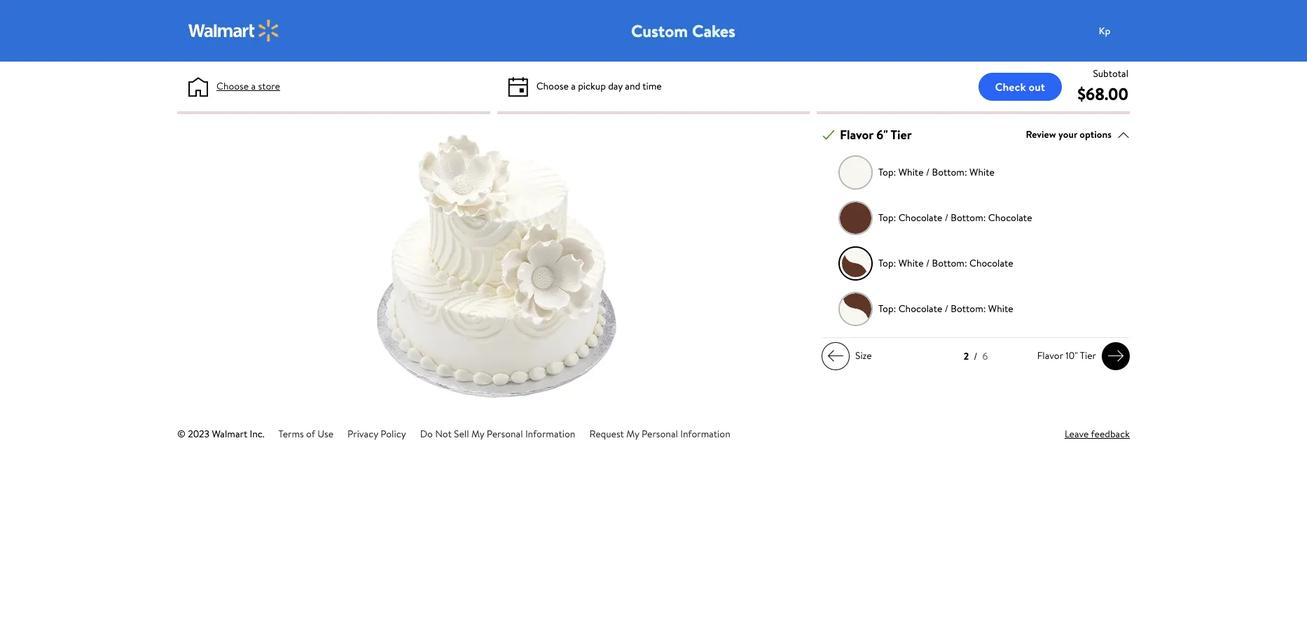Task type: describe. For each thing, give the bounding box(es) containing it.
/ for top: chocolate / bottom: chocolate
[[945, 211, 949, 225]]

feedback
[[1091, 427, 1130, 441]]

up arrow image
[[1117, 129, 1130, 141]]

use
[[318, 427, 334, 441]]

size
[[855, 349, 872, 363]]

options
[[1080, 128, 1112, 142]]

choose for choose a pickup day and time
[[536, 79, 569, 93]]

check
[[995, 79, 1026, 94]]

do
[[420, 427, 433, 441]]

do not sell my personal information link
[[420, 427, 575, 441]]

/ for top: white / bottom: chocolate
[[926, 257, 930, 271]]

review your options
[[1026, 128, 1112, 142]]

/ right 2
[[974, 349, 978, 363]]

top: white / bottom: chocolate
[[879, 257, 1014, 271]]

6"
[[877, 126, 888, 144]]

terms of use
[[279, 427, 334, 441]]

top: for top: chocolate / bottom: chocolate
[[879, 211, 896, 225]]

top: for top: white / bottom: white
[[879, 165, 896, 179]]

check out button
[[978, 73, 1062, 101]]

1 personal from the left
[[487, 427, 523, 441]]

custom cakes
[[631, 19, 736, 43]]

subtotal
[[1093, 67, 1129, 81]]

2023
[[188, 427, 209, 441]]

your
[[1059, 128, 1077, 142]]

top: for top: white / bottom: chocolate
[[879, 257, 896, 271]]

do not sell my personal information
[[420, 427, 575, 441]]

top: for top: chocolate / bottom: white
[[879, 302, 896, 316]]

back to walmart.com image
[[188, 20, 280, 42]]

flavor for flavor 10" tier
[[1037, 349, 1063, 363]]

bottom: for top: white / bottom: chocolate
[[932, 257, 967, 271]]

privacy policy
[[348, 427, 406, 441]]

©
[[177, 427, 186, 441]]

2 information from the left
[[680, 427, 730, 441]]

10"
[[1066, 349, 1078, 363]]

2
[[964, 349, 969, 363]]

choose for choose a store
[[216, 79, 249, 93]]

policy
[[381, 427, 406, 441]]

leave feedback button
[[1065, 427, 1130, 442]]

custom
[[631, 19, 688, 43]]

2 / 6
[[964, 349, 988, 363]]

© 2023 walmart inc.
[[177, 427, 265, 441]]

flavor for flavor 6" tier
[[840, 126, 874, 144]]

a for store
[[251, 79, 256, 93]]

a for pickup
[[571, 79, 576, 93]]

request my personal information link
[[589, 427, 730, 441]]



Task type: vqa. For each thing, say whether or not it's contained in the screenshot.
Size
yes



Task type: locate. For each thing, give the bounding box(es) containing it.
0 horizontal spatial flavor
[[840, 126, 874, 144]]

a
[[251, 79, 256, 93], [571, 79, 576, 93]]

flavor left 10"
[[1037, 349, 1063, 363]]

/ for top: white / bottom: white
[[926, 165, 930, 179]]

ok image
[[822, 129, 835, 141]]

personal right sell
[[487, 427, 523, 441]]

1 horizontal spatial tier
[[1080, 349, 1096, 363]]

tier right 6"
[[891, 126, 912, 144]]

0 horizontal spatial tier
[[891, 126, 912, 144]]

white
[[899, 165, 924, 179], [970, 165, 995, 179], [899, 257, 924, 271], [988, 302, 1014, 316]]

privacy
[[348, 427, 378, 441]]

2 personal from the left
[[642, 427, 678, 441]]

flavor 6" tier
[[840, 126, 912, 144]]

icon for continue arrow image inside size link
[[827, 348, 844, 365]]

review your options element
[[1026, 128, 1112, 142]]

chocolate
[[899, 211, 943, 225], [988, 211, 1032, 225], [970, 257, 1014, 271], [899, 302, 943, 316]]

bottom: up 2
[[951, 302, 986, 316]]

1 horizontal spatial choose
[[536, 79, 569, 93]]

1 top: from the top
[[879, 165, 896, 179]]

1 icon for continue arrow image from the left
[[827, 348, 844, 365]]

choose left pickup
[[536, 79, 569, 93]]

1 horizontal spatial personal
[[642, 427, 678, 441]]

bottom: up top: chocolate / bottom: white
[[932, 257, 967, 271]]

top: chocolate / bottom: white
[[879, 302, 1014, 316]]

cakes
[[692, 19, 736, 43]]

review
[[1026, 128, 1056, 142]]

0 horizontal spatial a
[[251, 79, 256, 93]]

1 vertical spatial flavor
[[1037, 349, 1063, 363]]

not
[[435, 427, 452, 441]]

3 top: from the top
[[879, 257, 896, 271]]

/ for top: chocolate / bottom: white
[[945, 302, 949, 316]]

pickup
[[578, 79, 606, 93]]

kp button
[[1091, 17, 1147, 45]]

store
[[258, 79, 280, 93]]

1 horizontal spatial my
[[626, 427, 639, 441]]

information
[[525, 427, 575, 441], [680, 427, 730, 441]]

top: chocolate / bottom: chocolate
[[879, 211, 1032, 225]]

2 a from the left
[[571, 79, 576, 93]]

2 icon for continue arrow image from the left
[[1108, 348, 1124, 365]]

personal right request at the bottom left
[[642, 427, 678, 441]]

6
[[983, 349, 988, 363]]

a left store
[[251, 79, 256, 93]]

terms of use link
[[279, 427, 334, 441]]

tier right 10"
[[1080, 349, 1096, 363]]

bottom: up top: chocolate / bottom: chocolate
[[932, 165, 967, 179]]

flavor 10" tier link
[[1032, 342, 1130, 370]]

0 horizontal spatial icon for continue arrow image
[[827, 348, 844, 365]]

choose
[[216, 79, 249, 93], [536, 79, 569, 93]]

0 horizontal spatial choose
[[216, 79, 249, 93]]

1 horizontal spatial information
[[680, 427, 730, 441]]

0 horizontal spatial my
[[471, 427, 484, 441]]

/ up top: white / bottom: chocolate
[[945, 211, 949, 225]]

top: white / bottom: white
[[879, 165, 995, 179]]

1 horizontal spatial flavor
[[1037, 349, 1063, 363]]

leave feedback
[[1065, 427, 1130, 441]]

0 vertical spatial flavor
[[840, 126, 874, 144]]

bottom: for top: white / bottom: white
[[932, 165, 967, 179]]

icon for continue arrow image
[[827, 348, 844, 365], [1108, 348, 1124, 365]]

request my personal information
[[589, 427, 730, 441]]

size link
[[822, 342, 878, 370]]

choose a pickup day and time
[[536, 79, 662, 93]]

tier for flavor 10" tier
[[1080, 349, 1096, 363]]

icon for continue arrow image right 10"
[[1108, 348, 1124, 365]]

/ down top: white / bottom: chocolate
[[945, 302, 949, 316]]

privacy policy link
[[348, 427, 406, 441]]

1 horizontal spatial icon for continue arrow image
[[1108, 348, 1124, 365]]

bottom:
[[932, 165, 967, 179], [951, 211, 986, 225], [932, 257, 967, 271], [951, 302, 986, 316]]

bottom: for top: chocolate / bottom: chocolate
[[951, 211, 986, 225]]

top:
[[879, 165, 896, 179], [879, 211, 896, 225], [879, 257, 896, 271], [879, 302, 896, 316]]

/ up top: chocolate / bottom: chocolate
[[926, 165, 930, 179]]

flavor 10" tier
[[1037, 349, 1096, 363]]

leave
[[1065, 427, 1089, 441]]

tier for flavor 6" tier
[[891, 126, 912, 144]]

/ up top: chocolate / bottom: white
[[926, 257, 930, 271]]

choose a store link
[[216, 79, 280, 94]]

flavor left 6"
[[840, 126, 874, 144]]

icon for continue arrow image left size
[[827, 348, 844, 365]]

2 my from the left
[[626, 427, 639, 441]]

terms
[[279, 427, 304, 441]]

icon for continue arrow image inside flavor 10" tier link
[[1108, 348, 1124, 365]]

out
[[1029, 79, 1045, 94]]

inc.
[[250, 427, 265, 441]]

tier
[[891, 126, 912, 144], [1080, 349, 1096, 363]]

subtotal $68.00
[[1078, 67, 1129, 106]]

choose left store
[[216, 79, 249, 93]]

1 information from the left
[[525, 427, 575, 441]]

kp
[[1099, 23, 1111, 37]]

choose a store
[[216, 79, 280, 93]]

0 horizontal spatial information
[[525, 427, 575, 441]]

0 horizontal spatial personal
[[487, 427, 523, 441]]

0 vertical spatial tier
[[891, 126, 912, 144]]

a inside choose a store link
[[251, 79, 256, 93]]

a left pickup
[[571, 79, 576, 93]]

4 top: from the top
[[879, 302, 896, 316]]

2 top: from the top
[[879, 211, 896, 225]]

bottom: up top: white / bottom: chocolate
[[951, 211, 986, 225]]

$68.00
[[1078, 82, 1129, 106]]

request
[[589, 427, 624, 441]]

1 choose from the left
[[216, 79, 249, 93]]

my
[[471, 427, 484, 441], [626, 427, 639, 441]]

bottom: for top: chocolate / bottom: white
[[951, 302, 986, 316]]

day
[[608, 79, 623, 93]]

time
[[643, 79, 662, 93]]

review your options link
[[1026, 126, 1130, 144]]

personal
[[487, 427, 523, 441], [642, 427, 678, 441]]

sell
[[454, 427, 469, 441]]

1 a from the left
[[251, 79, 256, 93]]

flavor
[[840, 126, 874, 144], [1037, 349, 1063, 363]]

my right request at the bottom left
[[626, 427, 639, 441]]

1 horizontal spatial a
[[571, 79, 576, 93]]

and
[[625, 79, 640, 93]]

of
[[306, 427, 315, 441]]

check out
[[995, 79, 1045, 94]]

1 vertical spatial tier
[[1080, 349, 1096, 363]]

walmart
[[212, 427, 247, 441]]

1 my from the left
[[471, 427, 484, 441]]

/
[[926, 165, 930, 179], [945, 211, 949, 225], [926, 257, 930, 271], [945, 302, 949, 316], [974, 349, 978, 363]]

2 choose from the left
[[536, 79, 569, 93]]

my right sell
[[471, 427, 484, 441]]



